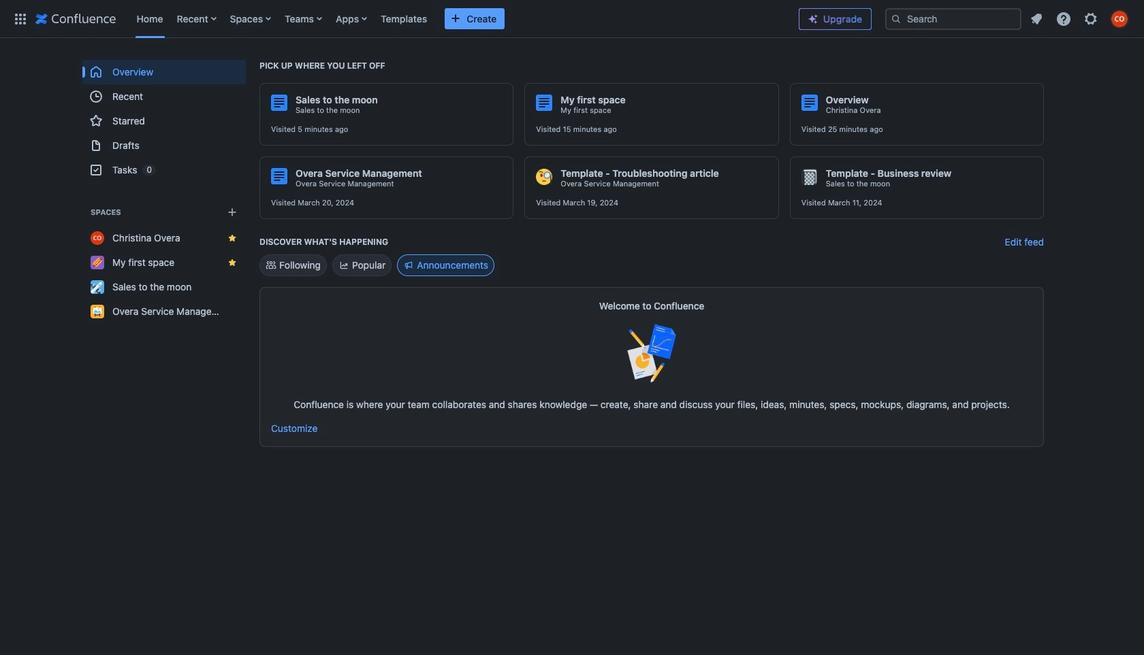 Task type: describe. For each thing, give the bounding box(es) containing it.
:notebook: image
[[801, 169, 818, 185]]

unstar this space image
[[227, 233, 238, 244]]

list for appswitcher icon
[[130, 0, 788, 38]]

settings icon image
[[1083, 11, 1099, 27]]

unstar this space image
[[227, 257, 238, 268]]

Search field
[[885, 8, 1022, 30]]

create a space image
[[224, 204, 240, 221]]

list for premium icon
[[1024, 6, 1136, 31]]



Task type: vqa. For each thing, say whether or not it's contained in the screenshot.
Help Icon
yes



Task type: locate. For each thing, give the bounding box(es) containing it.
search image
[[891, 13, 902, 24]]

global element
[[8, 0, 788, 38]]

banner
[[0, 0, 1144, 41]]

1 horizontal spatial list
[[1024, 6, 1136, 31]]

help icon image
[[1056, 11, 1072, 27]]

:face_with_monocle: image
[[536, 169, 553, 185], [536, 169, 553, 185]]

premium image
[[808, 14, 819, 25]]

:notebook: image
[[801, 169, 818, 185]]

None search field
[[885, 8, 1022, 30]]

notification icon image
[[1028, 11, 1045, 27]]

confluence image
[[35, 11, 116, 27], [35, 11, 116, 27]]

0 horizontal spatial list
[[130, 0, 788, 38]]

appswitcher icon image
[[12, 11, 29, 27]]

group
[[82, 60, 246, 183]]

list
[[130, 0, 788, 38], [1024, 6, 1136, 31]]



